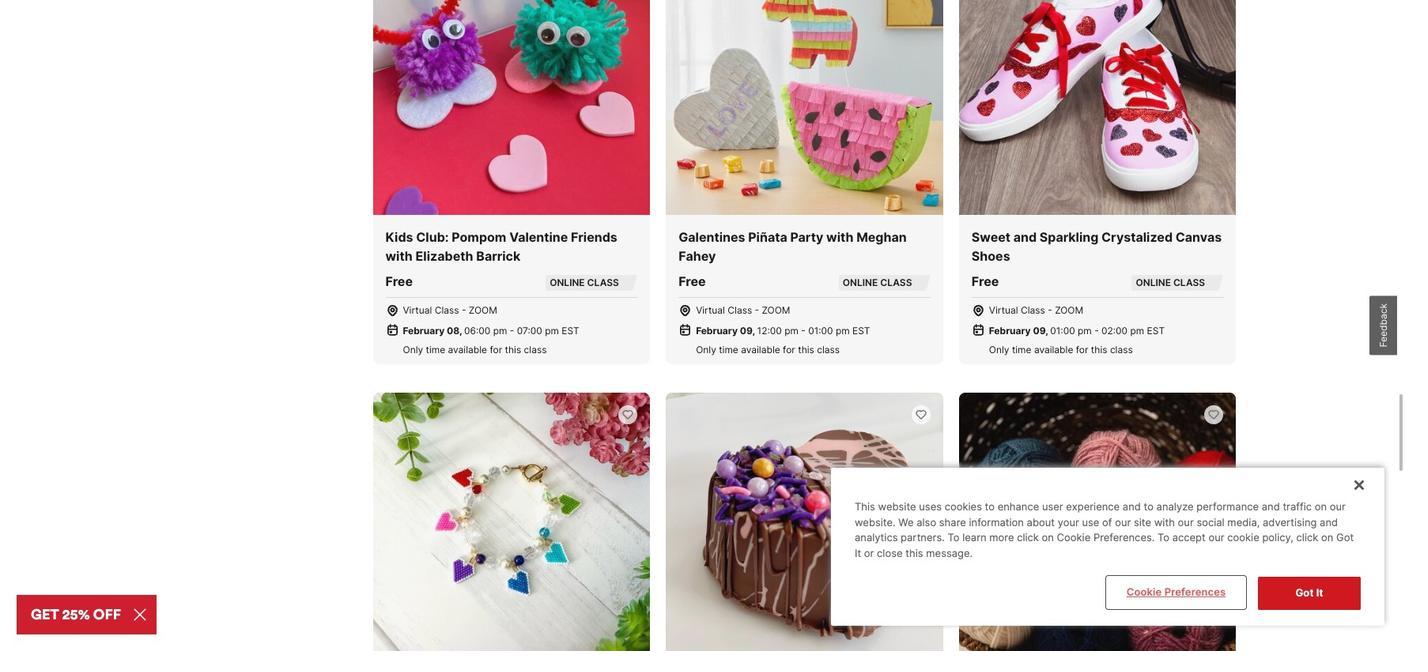 Task type: vqa. For each thing, say whether or not it's contained in the screenshot.
ONLINE associated with Crystalized
yes



Task type: describe. For each thing, give the bounding box(es) containing it.
online for valentine
[[550, 277, 585, 289]]

february 08 , 06:00 pm - 07:00 pm est
[[403, 325, 580, 337]]

piñata
[[748, 230, 788, 245]]

only time available for this class for with
[[403, 344, 547, 356]]

traffic
[[1283, 501, 1312, 514]]

mini heart chocolate covered cakes with @wildbakes image
[[666, 393, 943, 652]]

site
[[1134, 516, 1152, 529]]

virtual for fahey
[[696, 305, 725, 317]]

this website uses cookies to enhance user experience and to analyze performance and traffic on our website. we also share information about your use of our site with our social media, advertising and analytics partners. to learn more click on cookie preferences. to accept our cookie policy, click on got it or close this message.
[[855, 501, 1354, 560]]

available for shoes
[[1034, 344, 1074, 356]]

08
[[447, 325, 460, 337]]

cookie preferences
[[1127, 586, 1226, 599]]

4 pm from the left
[[836, 325, 850, 337]]

2 01:00 from the left
[[1051, 325, 1075, 337]]

message.
[[926, 547, 973, 560]]

virtual class - zoom for fahey
[[696, 305, 791, 317]]

of
[[1103, 516, 1112, 529]]

heart image for mini heart chocolate covered cakes with @wildbakes image in the bottom of the page
[[915, 409, 928, 422]]

09 for shoes
[[1033, 325, 1046, 337]]

5 pm from the left
[[1078, 325, 1092, 337]]

class for shoes
[[1021, 305, 1045, 317]]

only for shoes
[[989, 344, 1010, 356]]

february for with
[[403, 325, 445, 337]]

media,
[[1228, 516, 1260, 529]]

use
[[1082, 516, 1100, 529]]

analytics
[[855, 532, 898, 544]]

sweet and sparkling crystalized canvas shoes
[[972, 230, 1222, 264]]

zoom for pompom
[[469, 305, 497, 317]]

galentines piñata party with meghan fahey image
[[666, 0, 943, 215]]

galentines
[[679, 230, 745, 245]]

experience
[[1066, 501, 1120, 514]]

and up advertising
[[1262, 501, 1280, 514]]

galentines piñata party with meghan fahey
[[679, 230, 907, 264]]

virtual class - zoom for shoes
[[989, 305, 1084, 317]]

cookie inside this website uses cookies to enhance user experience and to analyze performance and traffic on our website. we also share information about your use of our site with our social media, advertising and analytics partners. to learn more click on cookie preferences. to accept our cookie policy, click on got it or close this message.
[[1057, 532, 1091, 544]]

free for with
[[386, 274, 413, 290]]

crystalized
[[1102, 230, 1173, 245]]

advertising
[[1263, 516, 1317, 529]]

club:
[[416, 230, 449, 245]]

- up 12:00
[[755, 305, 759, 317]]

, for with
[[460, 325, 462, 337]]

est for sweet and sparkling crystalized canvas shoes
[[1147, 325, 1165, 337]]

free for shoes
[[972, 274, 999, 290]]

heart image
[[1208, 409, 1221, 422]]

12:00
[[757, 325, 782, 337]]

and up site
[[1123, 501, 1141, 514]]

with inside galentines piñata party with meghan fahey
[[827, 230, 854, 245]]

class for crystalized
[[1110, 344, 1133, 356]]

online class for canvas
[[1136, 277, 1205, 289]]

meghan
[[857, 230, 907, 245]]

and right advertising
[[1320, 516, 1338, 529]]

it inside this website uses cookies to enhance user experience and to analyze performance and traffic on our website. we also share information about your use of our site with our social media, advertising and analytics partners. to learn more click on cookie preferences. to accept our cookie policy, click on got it or close this message.
[[855, 547, 861, 560]]

class for fahey
[[728, 305, 752, 317]]

our down social
[[1209, 532, 1225, 544]]

1 01:00 from the left
[[808, 325, 833, 337]]

heart charm bracelet with john bead image
[[373, 393, 650, 652]]

- up the 06:00
[[462, 305, 466, 317]]

2 to from the left
[[1144, 501, 1154, 514]]

- right 12:00
[[801, 325, 806, 337]]

available for fahey
[[741, 344, 780, 356]]

zoom for sparkling
[[1055, 305, 1084, 317]]

3 pm from the left
[[785, 325, 799, 337]]

our up accept
[[1178, 516, 1194, 529]]

with inside kids club: pompom valentine friends with elizabeth barrick
[[386, 249, 413, 264]]

kids
[[386, 230, 413, 245]]

- up february 09 , 01:00 pm - 02:00 pm est
[[1048, 305, 1052, 317]]

online for crystalized
[[1136, 277, 1171, 289]]

class for with
[[435, 305, 459, 317]]

also
[[917, 516, 937, 529]]

time for fahey
[[719, 344, 739, 356]]

virtual for with
[[403, 305, 432, 317]]

, for shoes
[[1046, 325, 1048, 337]]

uses
[[919, 501, 942, 514]]

barrick
[[476, 249, 521, 264]]

user
[[1042, 501, 1064, 514]]

got it button
[[1258, 578, 1361, 611]]

preferences.
[[1094, 532, 1155, 544]]

or
[[864, 547, 874, 560]]

party
[[790, 230, 824, 245]]

your
[[1058, 516, 1079, 529]]

only for with
[[403, 344, 423, 356]]

1 click from the left
[[1017, 532, 1039, 544]]

sweet
[[972, 230, 1011, 245]]

partners.
[[901, 532, 945, 544]]

online class for meghan
[[843, 277, 912, 289]]



Task type: locate. For each thing, give the bounding box(es) containing it.
only time available for this class
[[403, 344, 547, 356], [696, 344, 840, 356], [989, 344, 1133, 356]]

only time available for this class down the 06:00
[[403, 344, 547, 356]]

2 class from the left
[[880, 277, 912, 289]]

0 vertical spatial cookie
[[1057, 532, 1091, 544]]

1 horizontal spatial zoom
[[762, 305, 791, 317]]

sparkling
[[1040, 230, 1099, 245]]

and right sweet
[[1014, 230, 1037, 245]]

1 to from the left
[[985, 501, 995, 514]]

fahey
[[679, 249, 716, 264]]

0 vertical spatial got
[[1337, 532, 1354, 544]]

february left 08
[[403, 325, 445, 337]]

we
[[899, 516, 914, 529]]

zoom up february 09 , 01:00 pm - 02:00 pm est
[[1055, 305, 1084, 317]]

pm
[[493, 325, 507, 337], [545, 325, 559, 337], [785, 325, 799, 337], [836, 325, 850, 337], [1078, 325, 1092, 337], [1131, 325, 1145, 337]]

0 horizontal spatial only time available for this class
[[403, 344, 547, 356]]

0 horizontal spatial free
[[386, 274, 413, 290]]

2 zoom from the left
[[762, 305, 791, 317]]

virtual class - zoom for with
[[403, 305, 497, 317]]

2 horizontal spatial time
[[1012, 344, 1032, 356]]

online class down 'friends' on the left of the page
[[550, 277, 619, 289]]

2 horizontal spatial february
[[989, 325, 1031, 337]]

class up 08
[[435, 305, 459, 317]]

virtual
[[403, 305, 432, 317], [696, 305, 725, 317], [989, 305, 1018, 317]]

2 only from the left
[[696, 344, 716, 356]]

website.
[[855, 516, 896, 529]]

time
[[426, 344, 445, 356], [719, 344, 739, 356], [1012, 344, 1032, 356]]

free down fahey
[[679, 274, 706, 290]]

class down 'canvas'
[[1174, 277, 1205, 289]]

1 horizontal spatial ,
[[753, 325, 755, 337]]

this for pompom
[[505, 344, 521, 356]]

2 horizontal spatial ,
[[1046, 325, 1048, 337]]

-
[[462, 305, 466, 317], [755, 305, 759, 317], [1048, 305, 1052, 317], [510, 325, 514, 337], [801, 325, 806, 337], [1095, 325, 1099, 337]]

02:00
[[1102, 325, 1128, 337]]

class down 02:00
[[1110, 344, 1133, 356]]

0 horizontal spatial available
[[448, 344, 487, 356]]

0 horizontal spatial class
[[435, 305, 459, 317]]

class down february 09 , 12:00 pm - 01:00 pm est
[[817, 344, 840, 356]]

2 only time available for this class from the left
[[696, 344, 840, 356]]

, left the 06:00
[[460, 325, 462, 337]]

performance
[[1197, 501, 1259, 514]]

free down 'kids'
[[386, 274, 413, 290]]

for for pompom
[[490, 344, 502, 356]]

1 horizontal spatial 09
[[1033, 325, 1046, 337]]

1 est from the left
[[562, 325, 580, 337]]

for for sparkling
[[1076, 344, 1089, 356]]

class
[[524, 344, 547, 356], [817, 344, 840, 356], [1110, 344, 1133, 356]]

the wonderful world of wool-ease with lion brand image
[[959, 393, 1237, 652]]

class down meghan
[[880, 277, 912, 289]]

1 horizontal spatial available
[[741, 344, 780, 356]]

2 est from the left
[[853, 325, 870, 337]]

this down 02:00
[[1091, 344, 1108, 356]]

0 horizontal spatial for
[[490, 344, 502, 356]]

enhance
[[998, 501, 1039, 514]]

0 horizontal spatial est
[[562, 325, 580, 337]]

it
[[855, 547, 861, 560], [1317, 587, 1324, 600]]

3 , from the left
[[1046, 325, 1048, 337]]

1 horizontal spatial to
[[1144, 501, 1154, 514]]

this inside this website uses cookies to enhance user experience and to analyze performance and traffic on our website. we also share information about your use of our site with our social media, advertising and analytics partners. to learn more click on cookie preferences. to accept our cookie policy, click on got it or close this message.
[[906, 547, 923, 560]]

friends
[[571, 230, 618, 245]]

0 horizontal spatial february
[[403, 325, 445, 337]]

1 horizontal spatial only
[[696, 344, 716, 356]]

to up site
[[1144, 501, 1154, 514]]

1 horizontal spatial 01:00
[[1051, 325, 1075, 337]]

2 horizontal spatial virtual class - zoom
[[989, 305, 1084, 317]]

est for kids club: pompom valentine friends with elizabeth barrick
[[562, 325, 580, 337]]

1 virtual from the left
[[403, 305, 432, 317]]

online
[[550, 277, 585, 289], [843, 277, 878, 289], [1136, 277, 1171, 289]]

virtual for shoes
[[989, 305, 1018, 317]]

this
[[505, 344, 521, 356], [798, 344, 815, 356], [1091, 344, 1108, 356], [906, 547, 923, 560]]

click
[[1017, 532, 1039, 544], [1297, 532, 1319, 544]]

3 for from the left
[[1076, 344, 1089, 356]]

3 february from the left
[[989, 325, 1031, 337]]

09 left 02:00
[[1033, 325, 1046, 337]]

valentine
[[509, 230, 568, 245]]

for
[[490, 344, 502, 356], [783, 344, 795, 356], [1076, 344, 1089, 356]]

for down february 09 , 12:00 pm - 01:00 pm est
[[783, 344, 795, 356]]

virtual class - zoom up 12:00
[[696, 305, 791, 317]]

1 , from the left
[[460, 325, 462, 337]]

1 horizontal spatial cookie
[[1127, 586, 1162, 599]]

2 vertical spatial with
[[1154, 516, 1175, 529]]

1 class from the left
[[524, 344, 547, 356]]

virtual class - zoom up 08
[[403, 305, 497, 317]]

2 horizontal spatial with
[[1154, 516, 1175, 529]]

1 for from the left
[[490, 344, 502, 356]]

february 09 , 01:00 pm - 02:00 pm est
[[989, 325, 1165, 337]]

2 online from the left
[[843, 277, 878, 289]]

and inside sweet and sparkling crystalized canvas shoes
[[1014, 230, 1037, 245]]

available down february 09 , 01:00 pm - 02:00 pm est
[[1034, 344, 1074, 356]]

time for shoes
[[1012, 344, 1032, 356]]

09 for fahey
[[740, 325, 753, 337]]

1 class from the left
[[587, 277, 619, 289]]

est for galentines piñata party with meghan fahey
[[853, 325, 870, 337]]

online class
[[550, 277, 619, 289], [843, 277, 912, 289], [1136, 277, 1205, 289]]

2 , from the left
[[753, 325, 755, 337]]

with inside this website uses cookies to enhance user experience and to analyze performance and traffic on our website. we also share information about your use of our site with our social media, advertising and analytics partners. to learn more click on cookie preferences. to accept our cookie policy, click on got it or close this message.
[[1154, 516, 1175, 529]]

1 horizontal spatial class
[[728, 305, 752, 317]]

online class down meghan
[[843, 277, 912, 289]]

2 time from the left
[[719, 344, 739, 356]]

available down the 06:00
[[448, 344, 487, 356]]

2 horizontal spatial free
[[972, 274, 999, 290]]

est
[[562, 325, 580, 337], [853, 325, 870, 337], [1147, 325, 1165, 337]]

only time available for this class down february 09 , 01:00 pm - 02:00 pm est
[[989, 344, 1133, 356]]

our right 'traffic'
[[1330, 501, 1346, 514]]

, left 02:00
[[1046, 325, 1048, 337]]

class for with
[[817, 344, 840, 356]]

3 est from the left
[[1147, 325, 1165, 337]]

information
[[969, 516, 1024, 529]]

1 free from the left
[[386, 274, 413, 290]]

got down advertising
[[1296, 587, 1314, 600]]

01:00
[[808, 325, 833, 337], [1051, 325, 1075, 337]]

3 virtual from the left
[[989, 305, 1018, 317]]

online class down 'canvas'
[[1136, 277, 1205, 289]]

close
[[877, 547, 903, 560]]

1 horizontal spatial it
[[1317, 587, 1324, 600]]

about
[[1027, 516, 1055, 529]]

heart image for heart charm bracelet with john bead image
[[622, 409, 634, 422]]

class up february 09 , 12:00 pm - 01:00 pm est
[[728, 305, 752, 317]]

to down the share
[[948, 532, 960, 544]]

available
[[448, 344, 487, 356], [741, 344, 780, 356], [1034, 344, 1074, 356]]

1 vertical spatial got
[[1296, 587, 1314, 600]]

1 horizontal spatial click
[[1297, 532, 1319, 544]]

0 horizontal spatial virtual
[[403, 305, 432, 317]]

3 online from the left
[[1136, 277, 1171, 289]]

zoom
[[469, 305, 497, 317], [762, 305, 791, 317], [1055, 305, 1084, 317]]

online class for friends
[[550, 277, 619, 289]]

online down crystalized
[[1136, 277, 1171, 289]]

1 online from the left
[[550, 277, 585, 289]]

0 horizontal spatial cookie
[[1057, 532, 1091, 544]]

got it
[[1296, 587, 1324, 600]]

zoom up the 06:00
[[469, 305, 497, 317]]

this for party
[[798, 344, 815, 356]]

class down 'friends' on the left of the page
[[587, 277, 619, 289]]

to
[[985, 501, 995, 514], [1144, 501, 1154, 514]]

got up got it button
[[1337, 532, 1354, 544]]

2 virtual from the left
[[696, 305, 725, 317]]

3 class from the left
[[1021, 305, 1045, 317]]

only
[[403, 344, 423, 356], [696, 344, 716, 356], [989, 344, 1010, 356]]

0 horizontal spatial 09
[[740, 325, 753, 337]]

1 horizontal spatial class
[[880, 277, 912, 289]]

cookies
[[945, 501, 982, 514]]

09
[[740, 325, 753, 337], [1033, 325, 1046, 337]]

1 horizontal spatial only time available for this class
[[696, 344, 840, 356]]

available down 12:00
[[741, 344, 780, 356]]

0 horizontal spatial zoom
[[469, 305, 497, 317]]

zoom up 12:00
[[762, 305, 791, 317]]

1 time from the left
[[426, 344, 445, 356]]

cookie preferences button
[[1107, 578, 1246, 609]]

0 horizontal spatial heart image
[[622, 409, 634, 422]]

free down shoes
[[972, 274, 999, 290]]

2 virtual class - zoom from the left
[[696, 305, 791, 317]]

1 horizontal spatial virtual
[[696, 305, 725, 317]]

class for valentine
[[524, 344, 547, 356]]

0 horizontal spatial time
[[426, 344, 445, 356]]

0 horizontal spatial it
[[855, 547, 861, 560]]

virtual down elizabeth
[[403, 305, 432, 317]]

1 horizontal spatial to
[[1158, 532, 1170, 544]]

with down analyze
[[1154, 516, 1175, 529]]

1 horizontal spatial virtual class - zoom
[[696, 305, 791, 317]]

1 horizontal spatial got
[[1337, 532, 1354, 544]]

2 horizontal spatial class
[[1110, 344, 1133, 356]]

- left the 07:00
[[510, 325, 514, 337]]

0 horizontal spatial ,
[[460, 325, 462, 337]]

cookie
[[1228, 532, 1260, 544]]

0 vertical spatial with
[[827, 230, 854, 245]]

time for with
[[426, 344, 445, 356]]

for down february 08 , 06:00 pm - 07:00 pm est
[[490, 344, 502, 356]]

1 available from the left
[[448, 344, 487, 356]]

1 horizontal spatial class
[[817, 344, 840, 356]]

01:00 right 12:00
[[808, 325, 833, 337]]

to up the information
[[985, 501, 995, 514]]

3 available from the left
[[1034, 344, 1074, 356]]

to
[[948, 532, 960, 544], [1158, 532, 1170, 544]]

this down february 09 , 12:00 pm - 01:00 pm est
[[798, 344, 815, 356]]

for for party
[[783, 344, 795, 356]]

2 class from the left
[[728, 305, 752, 317]]

3 class from the left
[[1110, 344, 1133, 356]]

it inside button
[[1317, 587, 1324, 600]]

canvas
[[1176, 230, 1222, 245]]

february 09 , 12:00 pm - 01:00 pm est
[[696, 325, 870, 337]]

1 horizontal spatial time
[[719, 344, 739, 356]]

click down advertising
[[1297, 532, 1319, 544]]

this
[[855, 501, 875, 514]]

with
[[827, 230, 854, 245], [386, 249, 413, 264], [1154, 516, 1175, 529]]

0 horizontal spatial to
[[985, 501, 995, 514]]

0 horizontal spatial with
[[386, 249, 413, 264]]

01:00 left 02:00
[[1051, 325, 1075, 337]]

1 to from the left
[[948, 532, 960, 544]]

class down the 07:00
[[524, 344, 547, 356]]

only for fahey
[[696, 344, 716, 356]]

2 pm from the left
[[545, 325, 559, 337]]

3 zoom from the left
[[1055, 305, 1084, 317]]

to left accept
[[1158, 532, 1170, 544]]

2 click from the left
[[1297, 532, 1319, 544]]

for down february 09 , 01:00 pm - 02:00 pm est
[[1076, 344, 1089, 356]]

2 09 from the left
[[1033, 325, 1046, 337]]

got
[[1337, 532, 1354, 544], [1296, 587, 1314, 600]]

1 pm from the left
[[493, 325, 507, 337]]

this down "partners."
[[906, 547, 923, 560]]

1 only from the left
[[403, 344, 423, 356]]

2 heart image from the left
[[915, 409, 928, 422]]

1 only time available for this class from the left
[[403, 344, 547, 356]]

sweet and sparkling crystalized canvas shoes image
[[959, 0, 1237, 215]]

class
[[587, 277, 619, 289], [880, 277, 912, 289], [1174, 277, 1205, 289]]

3 virtual class - zoom from the left
[[989, 305, 1084, 317]]

kids club: pompom valentine friends with elizabeth barrick image
[[373, 0, 650, 215]]

shoes
[[972, 249, 1010, 264]]

06:00
[[464, 325, 491, 337]]

0 horizontal spatial virtual class - zoom
[[403, 305, 497, 317]]

1 virtual class - zoom from the left
[[403, 305, 497, 317]]

february left 12:00
[[696, 325, 738, 337]]

0 horizontal spatial online
[[550, 277, 585, 289]]

1 horizontal spatial online
[[843, 277, 878, 289]]

1 vertical spatial cookie
[[1127, 586, 1162, 599]]

virtual class - zoom
[[403, 305, 497, 317], [696, 305, 791, 317], [989, 305, 1084, 317]]

february for fahey
[[696, 325, 738, 337]]

on right policy,
[[1322, 532, 1334, 544]]

got inside this website uses cookies to enhance user experience and to analyze performance and traffic on our website. we also share information about your use of our site with our social media, advertising and analytics partners. to learn more click on cookie preferences. to accept our cookie policy, click on got it or close this message.
[[1337, 532, 1354, 544]]

got inside button
[[1296, 587, 1314, 600]]

class for kids club: pompom valentine friends with elizabeth barrick
[[587, 277, 619, 289]]

with down 'kids'
[[386, 249, 413, 264]]

2 horizontal spatial class
[[1174, 277, 1205, 289]]

09 left 12:00
[[740, 325, 753, 337]]

on right 'traffic'
[[1315, 501, 1327, 514]]

february for shoes
[[989, 325, 1031, 337]]

0 horizontal spatial got
[[1296, 587, 1314, 600]]

3 time from the left
[[1012, 344, 1032, 356]]

zoom for party
[[762, 305, 791, 317]]

1 09 from the left
[[740, 325, 753, 337]]

and
[[1014, 230, 1037, 245], [1123, 501, 1141, 514], [1262, 501, 1280, 514], [1320, 516, 1338, 529]]

time down february 09 , 01:00 pm - 02:00 pm est
[[1012, 344, 1032, 356]]

accept
[[1173, 532, 1206, 544]]

virtual class - zoom up february 09 , 01:00 pm - 02:00 pm est
[[989, 305, 1084, 317]]

cookie inside button
[[1127, 586, 1162, 599]]

0 horizontal spatial click
[[1017, 532, 1039, 544]]

2 available from the left
[[741, 344, 780, 356]]

3 class from the left
[[1174, 277, 1205, 289]]

2 horizontal spatial virtual
[[989, 305, 1018, 317]]

website
[[878, 501, 916, 514]]

,
[[460, 325, 462, 337], [753, 325, 755, 337], [1046, 325, 1048, 337]]

3 only from the left
[[989, 344, 1010, 356]]

cookie down your
[[1057, 532, 1091, 544]]

time down february 08 , 06:00 pm - 07:00 pm est
[[426, 344, 445, 356]]

this for sparkling
[[1091, 344, 1108, 356]]

1 heart image from the left
[[622, 409, 634, 422]]

1 horizontal spatial online class
[[843, 277, 912, 289]]

1 horizontal spatial for
[[783, 344, 795, 356]]

0 horizontal spatial 01:00
[[808, 325, 833, 337]]

class
[[435, 305, 459, 317], [728, 305, 752, 317], [1021, 305, 1045, 317]]

1 horizontal spatial est
[[853, 325, 870, 337]]

it left or
[[855, 547, 861, 560]]

available for with
[[448, 344, 487, 356]]

elizabeth
[[416, 249, 473, 264]]

2 horizontal spatial only
[[989, 344, 1010, 356]]

0 vertical spatial it
[[855, 547, 861, 560]]

february down shoes
[[989, 325, 1031, 337]]

2 horizontal spatial zoom
[[1055, 305, 1084, 317]]

0 horizontal spatial class
[[587, 277, 619, 289]]

learn
[[963, 532, 987, 544]]

click down about
[[1017, 532, 1039, 544]]

2 horizontal spatial online
[[1136, 277, 1171, 289]]

1 horizontal spatial february
[[696, 325, 738, 337]]

class for galentines piñata party with meghan fahey
[[880, 277, 912, 289]]

07:00
[[517, 325, 542, 337]]

on down about
[[1042, 532, 1054, 544]]

on
[[1315, 501, 1327, 514], [1042, 532, 1054, 544], [1322, 532, 1334, 544]]

share
[[939, 516, 966, 529]]

virtual down shoes
[[989, 305, 1018, 317]]

preferences
[[1165, 586, 1226, 599]]

2 horizontal spatial est
[[1147, 325, 1165, 337]]

free for fahey
[[679, 274, 706, 290]]

2 class from the left
[[817, 344, 840, 356]]

kids club: pompom valentine friends with elizabeth barrick
[[386, 230, 618, 264]]

online for with
[[843, 277, 878, 289]]

0 horizontal spatial class
[[524, 344, 547, 356]]

virtual down fahey
[[696, 305, 725, 317]]

1 horizontal spatial with
[[827, 230, 854, 245]]

time down february 09 , 12:00 pm - 01:00 pm est
[[719, 344, 739, 356]]

free
[[386, 274, 413, 290], [679, 274, 706, 290], [972, 274, 999, 290]]

1 zoom from the left
[[469, 305, 497, 317]]

class for sweet and sparkling crystalized canvas shoes
[[1174, 277, 1205, 289]]

6 pm from the left
[[1131, 325, 1145, 337]]

online down 'friends' on the left of the page
[[550, 277, 585, 289]]

2 horizontal spatial class
[[1021, 305, 1045, 317]]

only time available for this class for fahey
[[696, 344, 840, 356]]

0 horizontal spatial online class
[[550, 277, 619, 289]]

, left 12:00
[[753, 325, 755, 337]]

1 february from the left
[[403, 325, 445, 337]]

1 vertical spatial it
[[1317, 587, 1324, 600]]

policy,
[[1263, 532, 1294, 544]]

social
[[1197, 516, 1225, 529]]

this down the 07:00
[[505, 344, 521, 356]]

with right party
[[827, 230, 854, 245]]

our
[[1330, 501, 1346, 514], [1115, 516, 1131, 529], [1178, 516, 1194, 529], [1209, 532, 1225, 544]]

class up february 09 , 01:00 pm - 02:00 pm est
[[1021, 305, 1045, 317]]

0 horizontal spatial to
[[948, 532, 960, 544]]

- left 02:00
[[1095, 325, 1099, 337]]

3 free from the left
[[972, 274, 999, 290]]

, for fahey
[[753, 325, 755, 337]]

2 horizontal spatial available
[[1034, 344, 1074, 356]]

2 to from the left
[[1158, 532, 1170, 544]]

2 horizontal spatial only time available for this class
[[989, 344, 1133, 356]]

2 online class from the left
[[843, 277, 912, 289]]

1 horizontal spatial heart image
[[915, 409, 928, 422]]

pompom
[[452, 230, 507, 245]]

2 free from the left
[[679, 274, 706, 290]]

it down advertising
[[1317, 587, 1324, 600]]

more
[[990, 532, 1014, 544]]

cookie
[[1057, 532, 1091, 544], [1127, 586, 1162, 599]]

1 horizontal spatial free
[[679, 274, 706, 290]]

february
[[403, 325, 445, 337], [696, 325, 738, 337], [989, 325, 1031, 337]]

only time available for this class for shoes
[[989, 344, 1133, 356]]

1 vertical spatial with
[[386, 249, 413, 264]]

2 horizontal spatial for
[[1076, 344, 1089, 356]]

2 february from the left
[[696, 325, 738, 337]]

analyze
[[1157, 501, 1194, 514]]

3 online class from the left
[[1136, 277, 1205, 289]]

1 online class from the left
[[550, 277, 619, 289]]

cookie left preferences
[[1127, 586, 1162, 599]]

2 horizontal spatial online class
[[1136, 277, 1205, 289]]

heart image
[[622, 409, 634, 422], [915, 409, 928, 422]]

2 for from the left
[[783, 344, 795, 356]]

0 horizontal spatial only
[[403, 344, 423, 356]]

only time available for this class down 12:00
[[696, 344, 840, 356]]

1 class from the left
[[435, 305, 459, 317]]

our up preferences.
[[1115, 516, 1131, 529]]

online down meghan
[[843, 277, 878, 289]]

3 only time available for this class from the left
[[989, 344, 1133, 356]]



